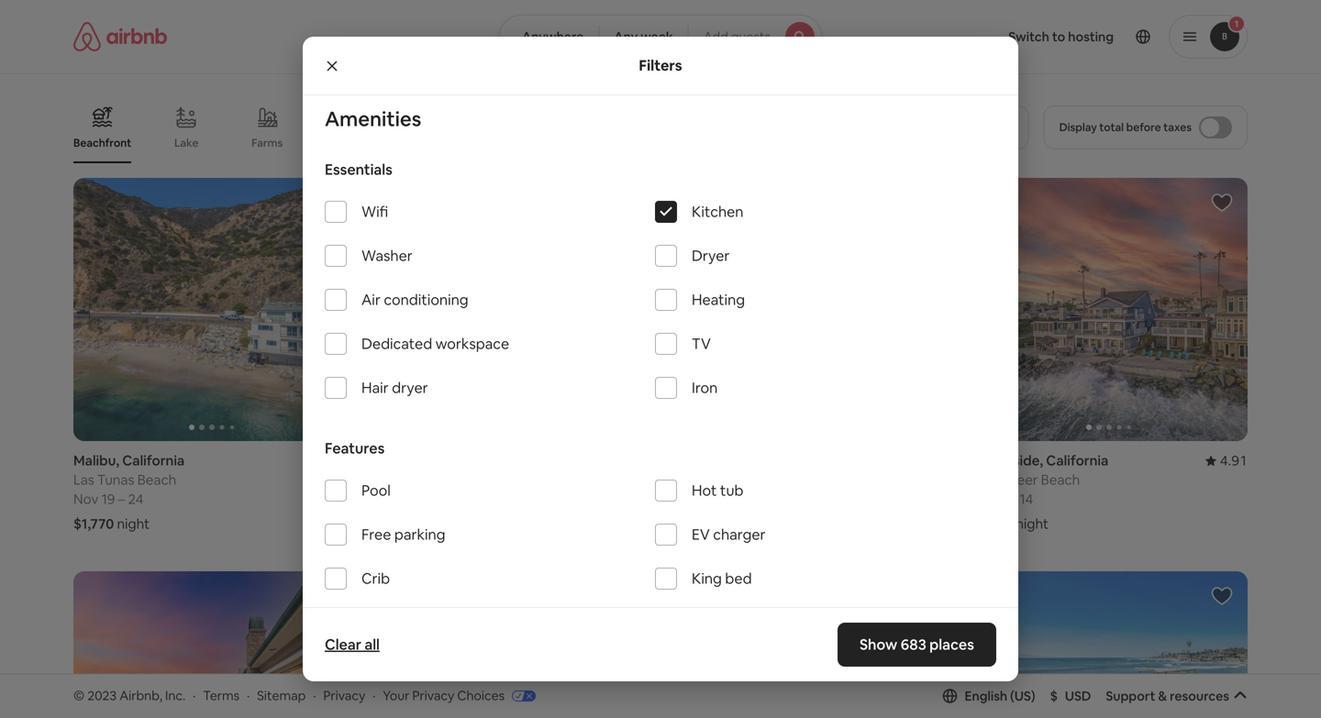 Task type: vqa. For each thing, say whether or not it's contained in the screenshot.
31
no



Task type: locate. For each thing, give the bounding box(es) containing it.
$1,770
[[73, 515, 114, 533]]

2 – from the left
[[417, 490, 424, 508]]

guests
[[731, 28, 771, 45]]

1 horizontal spatial show
[[860, 636, 898, 654]]

lake
[[174, 136, 199, 150]]

bed
[[725, 570, 752, 588]]

show left 683
[[860, 636, 898, 654]]

washer
[[362, 246, 413, 265]]

1 vertical spatial show
[[860, 636, 898, 654]]

english (us) button
[[943, 688, 1036, 705]]

wifi
[[362, 202, 388, 221]]

essentials
[[325, 160, 393, 179]]

oxnard, california silver strand state beach nov 12 – 17 $751 night
[[373, 452, 530, 533]]

0 horizontal spatial 24
[[128, 490, 144, 508]]

map
[[654, 607, 681, 624]]

· left your
[[373, 688, 376, 704]]

night inside malibu, california las tunas beach nov 19 – 24 $1,770 night
[[117, 515, 150, 533]]

1 beach from the left
[[137, 471, 176, 489]]

show left map
[[618, 607, 651, 624]]

1 vertical spatial 24
[[128, 490, 144, 508]]

·
[[193, 688, 196, 704], [247, 688, 250, 704], [313, 688, 316, 704], [373, 688, 376, 704]]

3 nov from the left
[[672, 490, 697, 508]]

malibu, california las tunas beach nov 19 – 24 $1,770 night
[[73, 452, 185, 533]]

las
[[73, 471, 94, 489]]

4 · from the left
[[373, 688, 376, 704]]

1 horizontal spatial beach
[[491, 471, 530, 489]]

california inside oceanside, california buccaneer beach nov 9 – 14 night
[[1047, 452, 1109, 470]]

4 night from the left
[[1016, 515, 1049, 533]]

– inside oceanside, california buccaneer beach nov 9 – 14 night
[[1010, 490, 1017, 508]]

–
[[118, 490, 125, 508], [417, 490, 424, 508], [719, 490, 726, 508], [1010, 490, 1017, 508]]

add to wishlist: malibu, california image up the clear
[[314, 585, 336, 607]]

oxnard,
[[373, 452, 424, 470]]

0 vertical spatial 24
[[672, 471, 687, 489]]

hair dryer
[[362, 379, 428, 397]]

4 nov from the left
[[971, 490, 996, 508]]

total
[[1100, 120, 1124, 134]]

nov down las
[[73, 490, 98, 508]]

california up state
[[427, 452, 490, 470]]

night down "26"
[[707, 515, 740, 533]]

0 vertical spatial add to wishlist: malibu, california image
[[314, 192, 336, 214]]

1 horizontal spatial privacy
[[412, 688, 455, 704]]

privacy inside your privacy choices link
[[412, 688, 455, 704]]

3 beach from the left
[[1041, 471, 1080, 489]]

2 horizontal spatial beach
[[1041, 471, 1080, 489]]

air conditioning
[[362, 291, 469, 309]]

4 – from the left
[[1010, 490, 1017, 508]]

your privacy choices link
[[383, 688, 536, 706]]

crib
[[362, 570, 390, 588]]

1 california from the left
[[122, 452, 185, 470]]

©
[[73, 688, 85, 704]]

nov left 9
[[971, 490, 996, 508]]

group containing beachfront
[[73, 92, 933, 163]]

beach right "buccaneer"
[[1041, 471, 1080, 489]]

night down 14
[[1016, 515, 1049, 533]]

filters
[[639, 56, 682, 75]]

show inside 'filters' dialog
[[860, 636, 898, 654]]

terms · sitemap · privacy ·
[[203, 688, 376, 704]]

california for beach
[[1047, 452, 1109, 470]]

beach right state
[[491, 471, 530, 489]]

1 – from the left
[[118, 490, 125, 508]]

– inside 24 miles away nov 26 – dec 1 $446 night
[[719, 490, 726, 508]]

2 nov from the left
[[373, 490, 398, 508]]

clear all button
[[316, 627, 389, 664]]

group
[[73, 92, 933, 163], [73, 178, 351, 441], [373, 178, 650, 441], [672, 178, 949, 441], [971, 178, 1248, 441], [73, 572, 351, 719], [373, 572, 650, 719], [672, 572, 949, 719], [971, 572, 1248, 719]]

· right terms
[[247, 688, 250, 704]]

terms link
[[203, 688, 240, 704]]

2 privacy from the left
[[412, 688, 455, 704]]

ev
[[692, 525, 710, 544]]

show inside button
[[618, 607, 651, 624]]

0 horizontal spatial california
[[122, 452, 185, 470]]

clear
[[325, 636, 362, 654]]

kitchen
[[692, 202, 744, 221]]

conditioning
[[384, 291, 469, 309]]

sitemap
[[257, 688, 306, 704]]

beachfront
[[73, 136, 131, 150]]

oceanside,
[[971, 452, 1044, 470]]

add guests
[[704, 28, 771, 45]]

clear all
[[325, 636, 380, 654]]

· right inc.
[[193, 688, 196, 704]]

nov inside 24 miles away nov 26 – dec 1 $446 night
[[672, 490, 697, 508]]

privacy
[[323, 688, 366, 704], [412, 688, 455, 704]]

week
[[641, 28, 673, 45]]

1 · from the left
[[193, 688, 196, 704]]

– inside oxnard, california silver strand state beach nov 12 – 17 $751 night
[[417, 490, 424, 508]]

king bed
[[692, 570, 752, 588]]

· left privacy link
[[313, 688, 316, 704]]

english (us)
[[965, 688, 1036, 705]]

– inside malibu, california las tunas beach nov 19 – 24 $1,770 night
[[118, 490, 125, 508]]

nov down the silver
[[373, 490, 398, 508]]

your
[[383, 688, 410, 704]]

nov left "26"
[[672, 490, 697, 508]]

3 – from the left
[[719, 490, 726, 508]]

show map
[[618, 607, 681, 624]]

privacy link
[[323, 688, 366, 704]]

california up tunas
[[122, 452, 185, 470]]

add to wishlist: malibu, california image down the 'essentials'
[[314, 192, 336, 214]]

support & resources button
[[1106, 688, 1248, 705]]

2 california from the left
[[427, 452, 490, 470]]

1 horizontal spatial california
[[427, 452, 490, 470]]

none search field containing anywhere
[[499, 15, 822, 59]]

beach right tunas
[[137, 471, 176, 489]]

1 night from the left
[[117, 515, 150, 533]]

night inside oxnard, california silver strand state beach nov 12 – 17 $751 night
[[405, 515, 438, 533]]

2 horizontal spatial california
[[1047, 452, 1109, 470]]

privacy down the clear
[[323, 688, 366, 704]]

california right oceanside,
[[1047, 452, 1109, 470]]

– right 19
[[118, 490, 125, 508]]

english
[[965, 688, 1008, 705]]

california
[[122, 452, 185, 470], [427, 452, 490, 470], [1047, 452, 1109, 470]]

1 nov from the left
[[73, 490, 98, 508]]

add to wishlist: ventura, california image
[[1211, 585, 1233, 607]]

0 horizontal spatial beach
[[137, 471, 176, 489]]

24 inside 24 miles away nov 26 – dec 1 $446 night
[[672, 471, 687, 489]]

1
[[757, 490, 763, 508]]

nov
[[73, 490, 98, 508], [373, 490, 398, 508], [672, 490, 697, 508], [971, 490, 996, 508]]

california inside malibu, california las tunas beach nov 19 – 24 $1,770 night
[[122, 452, 185, 470]]

None search field
[[499, 15, 822, 59]]

support
[[1106, 688, 1156, 705]]

dryer
[[692, 246, 730, 265]]

1 vertical spatial add to wishlist: malibu, california image
[[314, 585, 336, 607]]

17
[[427, 490, 440, 508]]

0 vertical spatial show
[[618, 607, 651, 624]]

night right $1,770
[[117, 515, 150, 533]]

state
[[454, 471, 488, 489]]

4.91 out of 5 average rating image
[[1206, 452, 1248, 470]]

2 night from the left
[[405, 515, 438, 533]]

1 horizontal spatial 24
[[672, 471, 687, 489]]

0 horizontal spatial privacy
[[323, 688, 366, 704]]

privacy right your
[[412, 688, 455, 704]]

charger
[[713, 525, 766, 544]]

3 · from the left
[[313, 688, 316, 704]]

– right 9
[[1010, 490, 1017, 508]]

hair
[[362, 379, 389, 397]]

add
[[704, 28, 729, 45]]

any week
[[614, 28, 673, 45]]

&
[[1159, 688, 1168, 705]]

– right "26"
[[719, 490, 726, 508]]

nov inside malibu, california las tunas beach nov 19 – 24 $1,770 night
[[73, 490, 98, 508]]

nov inside oceanside, california buccaneer beach nov 9 – 14 night
[[971, 490, 996, 508]]

24
[[672, 471, 687, 489], [128, 490, 144, 508]]

air
[[362, 291, 381, 309]]

2023
[[87, 688, 117, 704]]

strand
[[409, 471, 451, 489]]

24 right 19
[[128, 490, 144, 508]]

1 add to wishlist: malibu, california image from the top
[[314, 192, 336, 214]]

parking
[[395, 525, 446, 544]]

3 california from the left
[[1047, 452, 1109, 470]]

3 night from the left
[[707, 515, 740, 533]]

night down 17
[[405, 515, 438, 533]]

5.0
[[331, 452, 351, 470]]

0 horizontal spatial show
[[618, 607, 651, 624]]

$
[[1050, 688, 1058, 705]]

oceanside, california buccaneer beach nov 9 – 14 night
[[971, 452, 1109, 533]]

2 beach from the left
[[491, 471, 530, 489]]

– left 17
[[417, 490, 424, 508]]

add to wishlist: malibu, california image
[[314, 192, 336, 214], [314, 585, 336, 607]]

california inside oxnard, california silver strand state beach nov 12 – 17 $751 night
[[427, 452, 490, 470]]

24 left "miles"
[[672, 471, 687, 489]]

anywhere
[[522, 28, 584, 45]]

show
[[618, 607, 651, 624], [860, 636, 898, 654]]



Task type: describe. For each thing, give the bounding box(es) containing it.
workspace
[[436, 335, 510, 353]]

profile element
[[844, 0, 1248, 73]]

places
[[930, 636, 975, 654]]

night inside oceanside, california buccaneer beach nov 9 – 14 night
[[1016, 515, 1049, 533]]

buccaneer
[[971, 471, 1038, 489]]

show for show map
[[618, 607, 651, 624]]

add to wishlist: oceanside, california image
[[1211, 192, 1233, 214]]

miles
[[690, 471, 723, 489]]

malibu,
[[73, 452, 119, 470]]

filters dialog
[[303, 37, 1019, 719]]

© 2023 airbnb, inc. ·
[[73, 688, 196, 704]]

before
[[1127, 120, 1162, 134]]

tub
[[720, 481, 744, 500]]

heating
[[692, 291, 745, 309]]

1 privacy from the left
[[323, 688, 366, 704]]

display total before taxes
[[1060, 120, 1192, 134]]

2 add to wishlist: malibu, california image from the top
[[314, 585, 336, 607]]

(us)
[[1011, 688, 1036, 705]]

nov inside oxnard, california silver strand state beach nov 12 – 17 $751 night
[[373, 490, 398, 508]]

$751
[[373, 515, 402, 533]]

taxes
[[1164, 120, 1192, 134]]

beach inside oceanside, california buccaneer beach nov 9 – 14 night
[[1041, 471, 1080, 489]]

5.0 out of 5 average rating image
[[316, 452, 351, 470]]

resources
[[1170, 688, 1230, 705]]

tv
[[692, 335, 711, 353]]

all
[[365, 636, 380, 654]]

dec
[[729, 490, 754, 508]]

beach inside malibu, california las tunas beach nov 19 – 24 $1,770 night
[[137, 471, 176, 489]]

usd
[[1065, 688, 1092, 705]]

free parking
[[362, 525, 446, 544]]

dedicated workspace
[[362, 335, 510, 353]]

support & resources
[[1106, 688, 1230, 705]]

airbnb,
[[120, 688, 162, 704]]

12
[[401, 490, 414, 508]]

dryer
[[392, 379, 428, 397]]

ev charger
[[692, 525, 766, 544]]

2 · from the left
[[247, 688, 250, 704]]

26
[[700, 490, 716, 508]]

show 683 places link
[[838, 623, 997, 667]]

hot
[[692, 481, 717, 500]]

display
[[1060, 120, 1097, 134]]

$446
[[672, 515, 704, 533]]

free
[[362, 525, 391, 544]]

9
[[999, 490, 1007, 508]]

hot tub
[[692, 481, 744, 500]]

24 miles away nov 26 – dec 1 $446 night
[[672, 471, 763, 533]]

add guests button
[[688, 15, 822, 59]]

$ usd
[[1050, 688, 1092, 705]]

pool
[[362, 481, 391, 500]]

california for strand
[[427, 452, 490, 470]]

night inside 24 miles away nov 26 – dec 1 $446 night
[[707, 515, 740, 533]]

choices
[[457, 688, 505, 704]]

any week button
[[599, 15, 689, 59]]

4.91
[[1220, 452, 1248, 470]]

beach inside oxnard, california silver strand state beach nov 12 – 17 $751 night
[[491, 471, 530, 489]]

amenities
[[325, 106, 422, 132]]

tunas
[[97, 471, 134, 489]]

king
[[692, 570, 722, 588]]

show for show 683 places
[[860, 636, 898, 654]]

inc.
[[165, 688, 186, 704]]

any
[[614, 28, 638, 45]]

silver
[[373, 471, 406, 489]]

california for tunas
[[122, 452, 185, 470]]

farms
[[252, 136, 283, 150]]

your privacy choices
[[383, 688, 505, 704]]

iron
[[692, 379, 718, 397]]

24 inside malibu, california las tunas beach nov 19 – 24 $1,770 night
[[128, 490, 144, 508]]

terms
[[203, 688, 240, 704]]

dedicated
[[362, 335, 432, 353]]

sitemap link
[[257, 688, 306, 704]]

away
[[726, 471, 759, 489]]

show 683 places
[[860, 636, 975, 654]]

show map button
[[600, 593, 722, 637]]



